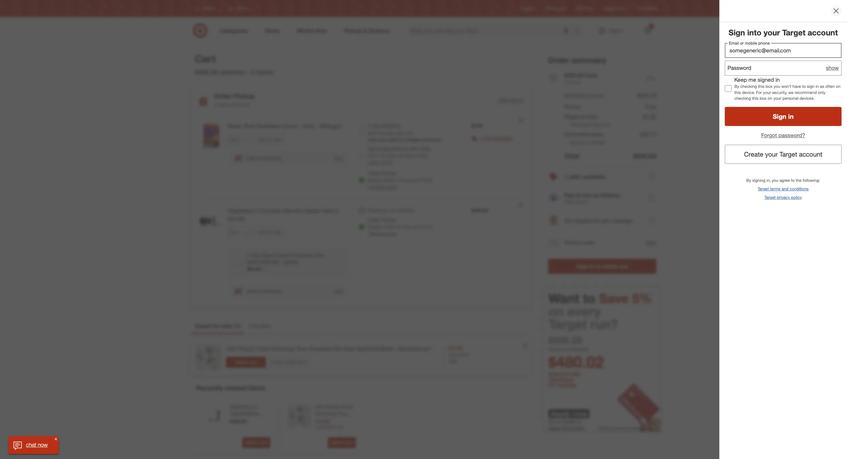 Task type: vqa. For each thing, say whether or not it's contained in the screenshot.
it in the 2-day shipping get it by sat, nov 18 when you order by 12:00pm tomorrow
yes



Task type: locate. For each thing, give the bounding box(es) containing it.
2 store from the top
[[386, 231, 397, 236]]

current
[[549, 346, 567, 353]]

estimated for estimated taxes
[[565, 131, 589, 138]]

$505.28 for $505.28
[[637, 92, 657, 99]]

1 horizontal spatial 1 offer available
[[565, 173, 605, 180]]

1 horizontal spatial 1 offer available button
[[548, 166, 657, 188]]

wondershop™ inside 'link'
[[398, 345, 432, 352]]

1 offer available up low
[[565, 173, 605, 180]]

box
[[766, 84, 773, 89], [760, 96, 767, 101]]

*
[[652, 292, 654, 297]]

christmas for 40ct plastic finial christmas tree ornament set - wondershop™
[[315, 411, 337, 417]]

change store button for store pickup radio
[[368, 184, 397, 190]]

40ct for 40ct plastic finial christmas tree ornament set - wondershop™
[[315, 404, 325, 410]]

2 vertical spatial 1
[[236, 323, 239, 329]]

1 save for later from the top
[[258, 137, 282, 142]]

save for later for breakfast
[[258, 137, 282, 142]]

2-day shipping get it by sat, nov 18 when you order by 12:00pm tomorrow
[[368, 123, 441, 142]]

$505.28 up $480.02
[[549, 334, 582, 346]]

add to cart button down $399.99 at the left of page
[[242, 437, 270, 448]]

1 down $5.29
[[479, 135, 482, 141]]

plastic for 40ct plastic finial christmas tree ornament set pale teal/gold/slate - wondershop™
[[238, 345, 255, 352]]

subtotal (2 items)
[[565, 92, 605, 99]]

subtotal right the current
[[569, 346, 588, 353]]

1 offer available button up $52/mo.
[[548, 166, 657, 188]]

raisin bran breakfast cereal - 24oz - kellogg's image
[[196, 122, 224, 150]]

2 vertical spatial redcard
[[562, 425, 584, 432]]

40ct inside 40ct plastic finial christmas tree ornament set - wondershop™
[[315, 404, 325, 410]]

add to cart inside 40ct plastic finial christmas tree ornament set pale teal/gold/slate - wondershop™ list item
[[235, 360, 257, 365]]

playstation 5 console marvel's spider-man 2 bundle link
[[228, 207, 347, 223]]

$555.03 for $555.03
[[634, 152, 657, 160]]

to up "viewed"
[[244, 360, 248, 365]]

based
[[570, 140, 584, 145]]

substitute down $69.00
[[261, 288, 282, 294]]

0 vertical spatial 1 offer available
[[479, 135, 513, 141]]

pinole inside order pickup 2 items at pinole
[[237, 102, 250, 108]]

tree for -
[[338, 411, 347, 417]]

0 vertical spatial ornament
[[308, 345, 333, 352]]

personal
[[783, 96, 799, 101]]

1 within from the top
[[383, 177, 395, 183]]

your
[[764, 28, 780, 37], [763, 90, 771, 95], [774, 96, 782, 101], [765, 150, 778, 158]]

0 vertical spatial now
[[573, 409, 588, 418]]

$10.50 reg $15.00 sale
[[448, 345, 469, 364]]

christmas up shop
[[270, 345, 295, 352]]

0 vertical spatial at
[[231, 102, 235, 108]]

store up 'shipping not available' at left
[[386, 184, 397, 190]]

2 ready from the top
[[368, 224, 381, 229]]

out
[[620, 263, 628, 270]]

playstation inside playstation 5 console marvel's spider-man 2 bundle
[[228, 207, 255, 214]]

it
[[377, 130, 379, 136], [377, 153, 379, 158]]

plastic
[[238, 345, 255, 352], [326, 404, 340, 410]]

offer
[[483, 135, 493, 141], [569, 173, 581, 180]]

1 vertical spatial order pickup ready within 2 hours at pinole change store
[[368, 217, 432, 236]]

at for store pickup option
[[414, 224, 418, 229]]

pickup up regional
[[565, 103, 581, 110]]

$15.00 inside $10.50 reg $15.00 sale
[[322, 425, 335, 430]]

by down nov
[[399, 137, 404, 142]]

2 right $505.28 subtotal
[[251, 68, 254, 76]]

1 cart item ready to fulfill group from the top
[[191, 114, 532, 199]]

later for console
[[274, 229, 282, 235]]

None radio
[[358, 129, 365, 136]]

cart item ready to fulfill group
[[191, 114, 532, 199], [191, 199, 532, 307]]

bundle
[[228, 215, 245, 222]]

within down 'shipping not available' at left
[[383, 224, 395, 229]]

box down for
[[760, 96, 767, 101]]

target inside target terms and conditions link
[[758, 186, 769, 191]]

0 vertical spatial later
[[274, 137, 282, 142]]

0 horizontal spatial cart
[[249, 360, 257, 365]]

pinole for store pickup radio
[[419, 177, 432, 183]]

set
[[334, 345, 342, 352], [338, 418, 345, 423]]

2 horizontal spatial $505.28
[[637, 92, 657, 99]]

it up learn more "button"
[[377, 153, 379, 158]]

0 vertical spatial cart item ready to fulfill group
[[191, 114, 532, 199]]

1 vertical spatial ornament
[[315, 418, 337, 423]]

0 vertical spatial 40ct
[[226, 345, 237, 352]]

0 horizontal spatial sale
[[336, 425, 344, 430]]

ready right store pickup option
[[368, 224, 381, 229]]

2 substitute from the top
[[261, 288, 282, 294]]

5 inside the playstation 5 digital edition console
[[255, 404, 258, 410]]

tree up shop similar items
[[296, 345, 307, 352]]

today
[[416, 153, 428, 158]]

subtotal
[[565, 92, 585, 99], [549, 371, 569, 377]]

1 vertical spatial console
[[230, 418, 247, 423]]

1 offer available button inside cart item ready to fulfill group
[[479, 135, 513, 142]]

1 vertical spatial tree
[[338, 411, 347, 417]]

ornament up reg
[[315, 418, 337, 423]]

$15.00 for $10.50 reg $15.00 sale
[[322, 425, 335, 430]]

1 hours from the top
[[401, 177, 413, 183]]

1 vertical spatial hours
[[401, 224, 413, 229]]

plastic down )
[[238, 345, 255, 352]]

for down playstation 5 console marvel's spider-man 2 bundle
[[268, 229, 273, 235]]

0 vertical spatial add a substitute
[[247, 155, 282, 161]]

change up shipping
[[368, 184, 385, 190]]

1 horizontal spatial cart
[[259, 440, 267, 445]]

console inside the playstation 5 digital edition console
[[230, 418, 247, 423]]

target inside on every target run?
[[549, 316, 587, 332]]

1 substitute from the top
[[261, 155, 282, 161]]

cart
[[195, 52, 216, 65]]

redcard right ad
[[576, 6, 593, 11]]

1 vertical spatial change
[[368, 231, 385, 236]]

eligible
[[575, 217, 592, 224]]

$69.00
[[247, 266, 261, 272]]

at up raisin
[[231, 102, 235, 108]]

with
[[565, 199, 574, 205]]

save for later button down playstation 5 console marvel's spider-man 2 bundle
[[255, 227, 285, 238]]

you right in,
[[772, 178, 779, 183]]

1 horizontal spatial 40ct
[[315, 404, 325, 410]]

40ct down (
[[226, 345, 237, 352]]

sale
[[448, 358, 458, 364], [336, 425, 344, 430]]

your right for
[[763, 90, 771, 95]]

None password field
[[725, 61, 842, 76]]

a down breakfast
[[257, 155, 259, 161]]

$555.03 inside $555.03 total 2 items
[[565, 72, 584, 79]]

reg
[[448, 352, 456, 357]]

1 vertical spatial 5
[[255, 404, 258, 410]]

recently viewed items
[[196, 384, 265, 392]]

Store pickup radio
[[358, 177, 365, 184]]

2 horizontal spatial 1
[[565, 173, 568, 180]]

add to cart up "viewed"
[[235, 360, 257, 365]]

bag
[[593, 122, 601, 127]]

ornament inside 40ct plastic finial christmas tree ornament set - wondershop™
[[315, 418, 337, 423]]

0 horizontal spatial 1 offer available button
[[479, 135, 513, 142]]

2 change from the top
[[368, 231, 385, 236]]

to down edition
[[254, 440, 258, 445]]

affirm image
[[548, 193, 559, 204]]

1 horizontal spatial $10.50
[[448, 345, 463, 351]]

delivery
[[391, 146, 408, 152]]

0 horizontal spatial christmas
[[270, 345, 295, 352]]

ready right store pickup radio
[[368, 177, 381, 183]]

0 vertical spatial you
[[774, 84, 780, 89]]

sign for sign in to check out
[[577, 263, 588, 270]]

0 vertical spatial 1
[[479, 135, 482, 141]]

1 vertical spatial within
[[383, 224, 395, 229]]

0 vertical spatial pinole
[[237, 102, 250, 108]]

0 vertical spatial subtotal
[[565, 92, 585, 99]]

edition
[[244, 411, 259, 417]]

0 horizontal spatial wondershop™
[[315, 424, 345, 430]]

✕
[[55, 437, 57, 441]]

2 inside 2 year video games protection plan ($450-$499.99) - allstate
[[247, 252, 250, 258]]

1 horizontal spatial plastic
[[326, 404, 340, 410]]

$505.28 inside $505.28 current subtotal $480.02
[[549, 334, 582, 346]]

0 vertical spatial 5
[[257, 207, 260, 214]]

add to cart down $10.50 reg $15.00 sale
[[331, 440, 353, 445]]

agree
[[780, 178, 790, 183]]

regional fees
[[565, 113, 598, 120]]

set for -
[[338, 418, 345, 423]]

2 horizontal spatial cart
[[345, 440, 353, 445]]

apply now for a credit or debit redcard
[[549, 409, 588, 432]]

target circle link
[[603, 6, 626, 11]]

christmas inside 'link'
[[270, 345, 295, 352]]

$505.28
[[195, 68, 218, 76], [637, 92, 657, 99], [549, 334, 582, 346]]

save for later down playstation 5 console marvel's spider-man 2 bundle
[[258, 229, 282, 235]]

weekly ad
[[546, 6, 565, 11]]

playstation 5 digital edition console image
[[202, 404, 226, 427], [202, 404, 226, 427]]

taxes
[[591, 131, 604, 138]]

2 vertical spatial $505.28
[[549, 334, 582, 346]]

sale for $10.50 reg $15.00 sale
[[336, 425, 344, 430]]

0 horizontal spatial 40ct
[[226, 345, 237, 352]]

none text field inside sign into your target account dialog
[[725, 43, 842, 58]]

0 vertical spatial save for later
[[258, 137, 282, 142]]

5 for console
[[257, 207, 260, 214]]

1 horizontal spatial offer
[[569, 173, 581, 180]]

1 vertical spatial $555.03
[[634, 152, 657, 160]]

0 horizontal spatial 1 offer available
[[479, 135, 513, 141]]

cart inside 40ct plastic finial christmas tree ornament set pale teal/gold/slate - wondershop™ list item
[[249, 360, 257, 365]]

1 change from the top
[[368, 184, 385, 190]]

teal/gold/slate
[[356, 345, 393, 352]]

get up when
[[368, 130, 376, 136]]

add to cart button down $10.50 reg $15.00 sale
[[328, 437, 356, 448]]

as up only
[[820, 84, 824, 89]]

sale inside $10.50 reg $15.00 sale
[[448, 358, 458, 364]]

- down 'games'
[[280, 259, 282, 265]]

target inside target privacy policy link
[[765, 195, 776, 200]]

0 vertical spatial sign
[[729, 28, 745, 37]]

for
[[268, 137, 273, 142], [594, 217, 600, 224], [268, 229, 273, 235], [212, 323, 220, 329], [549, 418, 555, 425]]

$10.50 for $10.50 reg $15.00 sale
[[315, 419, 330, 424]]

$10.50 inside $10.50 reg $15.00 sale
[[315, 419, 330, 424]]

1 offer available down $5.29
[[479, 135, 513, 141]]

redcard link
[[576, 6, 593, 11]]

1 store from the top
[[386, 184, 397, 190]]

0 vertical spatial $555.03
[[565, 72, 584, 79]]

with
[[410, 146, 418, 152], [570, 371, 581, 377]]

40ct inside 'link'
[[226, 345, 237, 352]]

tree inside the 40ct plastic finial christmas tree ornament set pale teal/gold/slate - wondershop™ 'link'
[[296, 345, 307, 352]]

2 up subtotal (2 items)
[[565, 79, 567, 85]]

ornament inside 'link'
[[308, 345, 333, 352]]

cart for add to cart button on top of "viewed"
[[249, 360, 257, 365]]

save down breakfast
[[258, 137, 267, 142]]

subtotal inside $505.28 current subtotal $480.02
[[569, 346, 588, 353]]

0 horizontal spatial with
[[410, 146, 418, 152]]

substitute for topmost add button
[[261, 155, 282, 161]]

0 horizontal spatial $505.28
[[195, 68, 218, 76]]

available
[[494, 135, 513, 141], [583, 173, 605, 180], [396, 207, 415, 213]]

1 vertical spatial $15.00
[[322, 425, 335, 430]]

save for later for console
[[258, 229, 282, 235]]

ready for change store button corresponding to store pickup option
[[368, 224, 381, 229]]

apply
[[550, 409, 571, 418]]

0 vertical spatial ready
[[368, 177, 381, 183]]

1 vertical spatial later
[[274, 229, 282, 235]]

sale for $10.50 reg $15.00 sale
[[448, 358, 458, 364]]

low
[[583, 192, 592, 199]]

this down for
[[752, 96, 759, 101]]

affirm image
[[549, 194, 558, 201]]

to inside $399.99 add to cart
[[254, 440, 258, 445]]

by left sat,
[[381, 130, 386, 136]]

-
[[299, 123, 301, 129], [316, 123, 318, 129], [280, 259, 282, 265], [395, 345, 397, 352], [347, 418, 348, 423]]

it inside the 2-day shipping get it by sat, nov 18 when you order by 12:00pm tomorrow
[[377, 130, 379, 136]]

0 vertical spatial finial
[[256, 345, 269, 352]]

show
[[826, 64, 839, 71]]

- left 24oz
[[299, 123, 301, 129]]

1 horizontal spatial add to cart
[[331, 440, 353, 445]]

1 save for later button from the top
[[255, 134, 285, 145]]

1 horizontal spatial by
[[399, 137, 404, 142]]

0 vertical spatial $505.28
[[195, 68, 218, 76]]

0 horizontal spatial add to cart
[[235, 360, 257, 365]]

1 horizontal spatial subtotal
[[569, 346, 588, 353]]

now right apply
[[573, 409, 588, 418]]

won't
[[781, 84, 791, 89]]

2 inside playstation 5 console marvel's spider-man 2 bundle
[[335, 207, 338, 214]]

credit
[[561, 418, 575, 425]]

0 vertical spatial it
[[377, 130, 379, 136]]

2 cart item ready to fulfill group from the top
[[191, 199, 532, 307]]

get up learn
[[368, 153, 376, 158]]

0 horizontal spatial tree
[[296, 345, 307, 352]]

)
[[239, 323, 241, 329]]

to down $10.50 reg $15.00 sale
[[340, 440, 344, 445]]

order pickup ready within 2 hours at pinole change store for store pickup option
[[368, 217, 432, 236]]

not
[[388, 207, 395, 213]]

1 vertical spatial offer
[[569, 173, 581, 180]]

a for add button to the bottom
[[257, 288, 259, 294]]

get inside the 2-day shipping get it by sat, nov 18 when you order by 12:00pm tomorrow
[[368, 130, 376, 136]]

you inside keep me signed in by checking this box you won't have to sign in as often on this device. for your security, we recommend only checking this box on your personal devices.
[[774, 84, 780, 89]]

christmas inside 40ct plastic finial christmas tree ornament set - wondershop™
[[315, 411, 337, 417]]

2 vertical spatial available
[[396, 207, 415, 213]]

this up for
[[758, 84, 765, 89]]

conditions
[[790, 186, 809, 191]]

saved
[[195, 323, 211, 329]]

2 it from the top
[[377, 153, 379, 158]]

2 save for later from the top
[[258, 229, 282, 235]]

by down keep
[[734, 84, 739, 89]]

2 vertical spatial this
[[752, 96, 759, 101]]

order inside order pickup 2 items at pinole
[[214, 92, 232, 100]]

1 order pickup ready within 2 hours at pinole change store from the top
[[368, 170, 432, 190]]

$15.00 inside $10.50 reg $15.00 sale
[[457, 352, 469, 357]]

you up day
[[380, 137, 387, 142]]

get
[[368, 130, 376, 136], [368, 153, 376, 158]]

0 vertical spatial box
[[766, 84, 773, 89]]

- inside 2 year video games protection plan ($450-$499.99) - allstate
[[280, 259, 282, 265]]

tree inside 40ct plastic finial christmas tree ornament set - wondershop™
[[338, 411, 347, 417]]

box down signed
[[766, 84, 773, 89]]

$555.03 down $48.75 on the top right
[[634, 152, 657, 160]]

1 horizontal spatial $15.00
[[457, 352, 469, 357]]

2 down 'shipping not available' at left
[[397, 224, 399, 229]]

it down day
[[377, 130, 379, 136]]

1 add a substitute from the top
[[247, 155, 282, 161]]

subtotal left (2
[[565, 92, 585, 99]]

- right $10.50 reg $15.00 sale
[[347, 418, 348, 423]]

40ct for 40ct plastic finial christmas tree ornament set pale teal/gold/slate - wondershop™
[[226, 345, 237, 352]]

sign in button
[[725, 107, 842, 126]]

0 horizontal spatial $15.00
[[322, 425, 335, 430]]

0 vertical spatial set
[[334, 345, 342, 352]]

by left signing
[[746, 178, 751, 183]]

change store button right store pickup option
[[368, 230, 397, 237]]

None text field
[[725, 43, 842, 58]]

now right chat
[[38, 441, 48, 448]]

promo code
[[565, 239, 594, 246]]

1 it from the top
[[377, 130, 379, 136]]

0 vertical spatial change
[[368, 184, 385, 190]]

0 vertical spatial wondershop™
[[398, 345, 432, 352]]

plastic inside 40ct plastic finial christmas tree ornament set - wondershop™
[[326, 404, 340, 410]]

to inside 40ct plastic finial christmas tree ornament set pale teal/gold/slate - wondershop™ list item
[[244, 360, 248, 365]]

0 vertical spatial offer
[[483, 135, 493, 141]]

1 change store button from the top
[[368, 184, 397, 190]]

0 vertical spatial christmas
[[270, 345, 295, 352]]

1 vertical spatial store
[[386, 231, 397, 236]]

None radio
[[358, 153, 365, 160], [358, 207, 365, 214], [358, 153, 365, 160], [358, 207, 365, 214]]

change for change store button related to store pickup radio
[[368, 184, 385, 190]]

$10.50 inside $10.50 reg $15.00 sale
[[448, 345, 463, 351]]

store
[[386, 184, 397, 190], [386, 231, 397, 236]]

sale inside $10.50 reg $15.00 sale
[[336, 425, 344, 430]]

40ct plastic finial christmas tree ornament set - wondershop™ image
[[287, 404, 311, 427], [287, 404, 311, 427]]

save up video
[[258, 229, 267, 235]]

estimated up based
[[565, 131, 589, 138]]

playstation for playstation 5 console marvel's spider-man 2 bundle
[[228, 207, 255, 214]]

2 change store button from the top
[[368, 230, 397, 237]]

$555.03 down "order summary"
[[565, 72, 584, 79]]

1 vertical spatial by
[[399, 137, 404, 142]]

2 within from the top
[[383, 224, 395, 229]]

2 order pickup ready within 2 hours at pinole change store from the top
[[368, 217, 432, 236]]

redcard down "apply now" "button"
[[562, 425, 584, 432]]

1 horizontal spatial 5%
[[632, 291, 652, 306]]

console left marvel's
[[261, 207, 281, 214]]

40ct plastic finial christmas tree ornament set pale teal/gold/slate - wondershop&#8482; image
[[195, 344, 222, 371]]

wondershop™
[[398, 345, 432, 352], [315, 424, 345, 430]]

add a substitute down breakfast
[[247, 155, 282, 161]]

finial inside 'link'
[[256, 345, 269, 352]]

redcard down $480.02
[[552, 377, 573, 383]]

1 horizontal spatial christmas
[[315, 411, 337, 417]]

estimated taxes
[[565, 131, 604, 138]]

$10.50 for $10.50 reg $15.00 sale
[[448, 345, 463, 351]]

for
[[756, 90, 762, 95]]

2 get from the top
[[368, 153, 376, 158]]

save for later button down breakfast
[[255, 134, 285, 145]]

0 vertical spatial tree
[[296, 345, 307, 352]]

restrictions
[[611, 426, 631, 431]]

ornament for -
[[315, 418, 337, 423]]

2 hours from the top
[[401, 224, 413, 229]]

1 horizontal spatial 1
[[479, 135, 482, 141]]

raisin bran breakfast cereal - 24oz - kellogg's link
[[228, 122, 347, 130]]

$480.02
[[549, 353, 604, 372]]

2 items
[[251, 68, 273, 76]]

None checkbox
[[725, 85, 732, 92]]

now inside the apply now for a credit or debit redcard
[[573, 409, 588, 418]]

sign for sign into your target account
[[729, 28, 745, 37]]

a
[[257, 155, 259, 161], [257, 288, 259, 294], [557, 418, 560, 425]]

by
[[734, 84, 739, 89], [746, 178, 751, 183]]

- right teal/gold/slate
[[395, 345, 397, 352]]

at for store pickup radio
[[414, 177, 418, 183]]

now inside button
[[38, 441, 48, 448]]

this
[[758, 84, 765, 89], [734, 90, 741, 95], [752, 96, 759, 101]]

store for store pickup option
[[386, 231, 397, 236]]

hours for store pickup option
[[401, 224, 413, 229]]

forgot password?
[[761, 132, 805, 139]]

account
[[808, 28, 838, 37], [799, 150, 823, 158]]

set inside 40ct plastic finial christmas tree ornament set - wondershop™
[[338, 418, 345, 423]]

- inside 40ct plastic finial christmas tree ornament set - wondershop™
[[347, 418, 348, 423]]

items inside button
[[297, 360, 307, 365]]

1 vertical spatial 1
[[565, 173, 568, 180]]

1 vertical spatial playstation
[[230, 404, 254, 410]]

plastic inside 'link'
[[238, 345, 255, 352]]

playstation up digital
[[230, 404, 254, 410]]

1 vertical spatial it
[[377, 153, 379, 158]]

1
[[479, 135, 482, 141], [565, 173, 568, 180], [236, 323, 239, 329]]

cart down 40ct plastic finial christmas tree ornament set - wondershop™ link
[[345, 440, 353, 445]]

playstation inside the playstation 5 digital edition console
[[230, 404, 254, 410]]

signing
[[752, 178, 766, 183]]

1 horizontal spatial by
[[746, 178, 751, 183]]

2 vertical spatial save
[[599, 291, 629, 306]]

1 vertical spatial subtotal
[[549, 371, 569, 377]]

order down learn
[[368, 170, 380, 176]]

chat now dialog
[[8, 436, 59, 454]]

order pickup 2 items at pinole
[[214, 92, 255, 108]]

none password field inside sign into your target account dialog
[[725, 61, 842, 76]]

$505.28 down the cart
[[195, 68, 218, 76]]

finial inside 40ct plastic finial christmas tree ornament set - wondershop™
[[342, 404, 353, 410]]

playstation for playstation 5 digital edition console
[[230, 404, 254, 410]]

2 save for later button from the top
[[255, 227, 285, 238]]

sign left the into
[[729, 28, 745, 37]]

free
[[646, 103, 657, 110]]

this left device.
[[734, 90, 741, 95]]

1 vertical spatial cart item ready to fulfill group
[[191, 199, 532, 307]]

2-
[[368, 123, 372, 128]]

later down playstation 5 console marvel's spider-man 2 bundle
[[274, 229, 282, 235]]

cart item ready to fulfill group containing raisin bran breakfast cereal - 24oz - kellogg's
[[191, 114, 532, 199]]

as inside keep me signed in by checking this box you won't have to sign in as often on this device. for your security, we recommend only checking this box on your personal devices.
[[820, 84, 824, 89]]

only
[[818, 90, 826, 95]]

$15.00 for $10.50 reg $15.00 sale
[[457, 352, 469, 357]]

sign into your target account dialog
[[719, 0, 847, 459]]

1 ready from the top
[[368, 177, 381, 183]]

2 up raisin bran breakfast cereal - 24oz - kellogg's image
[[214, 102, 217, 108]]

0 vertical spatial order pickup ready within 2 hours at pinole change store
[[368, 170, 432, 190]]

0 vertical spatial save for later button
[[255, 134, 285, 145]]

shipt
[[420, 146, 431, 152]]

same day delivery with shipt get it as soon as 6pm today learn more
[[368, 146, 431, 165]]

add a substitute down $69.00
[[247, 288, 282, 294]]

set inside 'link'
[[334, 345, 342, 352]]

1 vertical spatial a
[[257, 288, 259, 294]]

0 horizontal spatial now
[[38, 441, 48, 448]]

favorites
[[249, 323, 271, 329]]

order pickup ready within 2 hours at pinole change store down not
[[368, 217, 432, 236]]

40ct up $10.50 reg $15.00 sale
[[315, 404, 325, 410]]

on
[[836, 84, 841, 89], [768, 96, 772, 101], [585, 140, 590, 145], [549, 304, 564, 319]]

hours for store pickup radio
[[401, 177, 413, 183]]

target privacy policy
[[765, 195, 802, 200]]

0 vertical spatial within
[[383, 177, 395, 183]]

1 vertical spatial you
[[380, 137, 387, 142]]

1 get from the top
[[368, 130, 376, 136]]

subtotal for subtotal with
[[549, 371, 569, 377]]

1 horizontal spatial sale
[[448, 358, 458, 364]]

console inside playstation 5 console marvel's spider-man 2 bundle
[[261, 207, 281, 214]]

2 right man
[[335, 207, 338, 214]]

5 inside playstation 5 console marvel's spider-man 2 bundle
[[257, 207, 260, 214]]

1 horizontal spatial wondershop™
[[398, 345, 432, 352]]

at down 'shipping not available' at left
[[414, 224, 418, 229]]

2 inside $555.03 total 2 items
[[565, 79, 567, 85]]

when
[[368, 137, 378, 142]]

finial
[[256, 345, 269, 352], [342, 404, 353, 410]]

subtotal up order pickup 2 items at pinole
[[220, 68, 245, 76]]

1 offer available inside cart item ready to fulfill group
[[479, 135, 513, 141]]

0 vertical spatial 5%
[[632, 291, 652, 306]]

1 horizontal spatial finial
[[342, 404, 353, 410]]

cart left shop
[[249, 360, 257, 365]]

weekly
[[546, 6, 559, 11]]

bran
[[244, 123, 256, 129]]

to up recommend
[[802, 84, 806, 89]]



Task type: describe. For each thing, give the bounding box(es) containing it.
summary
[[572, 55, 607, 65]]

into
[[747, 28, 762, 37]]

with inside same day delivery with shipt get it as soon as 6pm today learn more
[[410, 146, 418, 152]]

fee
[[603, 122, 610, 127]]

shop
[[273, 360, 283, 365]]

shop similar items button
[[270, 357, 310, 368]]

1 vertical spatial redcard
[[552, 377, 573, 383]]

items inside order pickup 2 items at pinole
[[218, 102, 230, 108]]

subtotal for subtotal (2 items)
[[565, 92, 585, 99]]

a for topmost add button
[[257, 155, 259, 161]]

5 for digital
[[255, 404, 258, 410]]

$505.28 for $505.28 subtotal
[[195, 68, 218, 76]]

estimated for estimated bag fee
[[570, 122, 591, 127]]

for right "saved"
[[212, 323, 220, 329]]

- right 24oz
[[316, 123, 318, 129]]

or
[[576, 418, 581, 425]]

pinole for store pickup option
[[419, 224, 432, 229]]

0 horizontal spatial 1
[[236, 323, 239, 329]]

2 down same day delivery with shipt get it as soon as 6pm today learn more
[[397, 177, 399, 183]]

1 vertical spatial this
[[734, 90, 741, 95]]

2 add a substitute from the top
[[247, 288, 282, 294]]

video
[[261, 252, 274, 258]]

redcard inside the apply now for a credit or debit redcard
[[562, 425, 584, 432]]

want to save 5% *
[[549, 291, 654, 306]]

games
[[275, 252, 290, 258]]

kellogg's
[[320, 123, 342, 129]]

and
[[782, 186, 789, 191]]

security,
[[772, 90, 787, 95]]

save for console
[[258, 229, 267, 235]]

0 vertical spatial subtotal
[[220, 68, 245, 76]]

soon
[[387, 153, 398, 158]]

cart item ready to fulfill group containing playstation 5 console marvel's spider-man 2 bundle
[[191, 199, 532, 307]]

$48.75
[[640, 131, 657, 138]]

plastic for 40ct plastic finial christmas tree ornament set - wondershop™
[[326, 404, 340, 410]]

$555.03 for $555.03 total 2 items
[[565, 72, 584, 79]]

$505.28 subtotal
[[195, 68, 245, 76]]

$399.99 add to cart
[[230, 419, 267, 445]]

shipping
[[368, 207, 387, 213]]

1 vertical spatial checking
[[734, 96, 751, 101]]

for down breakfast
[[268, 137, 273, 142]]

terms
[[770, 186, 781, 191]]

as down delivery
[[399, 153, 404, 158]]

christmas for 40ct plastic finial christmas tree ornament set pale teal/gold/slate - wondershop™
[[270, 345, 295, 352]]

favorites link
[[245, 319, 275, 334]]

in right signed
[[776, 76, 780, 83]]

$399.99
[[230, 419, 247, 424]]

2 vertical spatial you
[[772, 178, 779, 183]]

to left 'the'
[[791, 178, 795, 183]]

stores
[[646, 6, 658, 11]]

chat now button
[[8, 436, 59, 454]]

for left gift at the top of the page
[[594, 217, 600, 224]]

recently
[[196, 384, 223, 392]]

add to cart button for playstation 5 digital edition console
[[242, 437, 270, 448]]

now for apply
[[573, 409, 588, 418]]

as down day
[[381, 153, 386, 158]]

create
[[744, 150, 764, 158]]

tree for pale
[[296, 345, 307, 352]]

✕ button
[[53, 436, 59, 442]]

estimated bag fee
[[570, 122, 610, 127]]

add inside 40ct plastic finial christmas tree ornament set pale teal/gold/slate - wondershop™ list item
[[235, 360, 243, 365]]

every
[[568, 304, 601, 319]]

$555.03 total 2 items
[[565, 72, 597, 85]]

cart for add to cart button corresponding to 40ct plastic finial christmas tree ornament set - wondershop™
[[345, 440, 353, 445]]

0 horizontal spatial available
[[396, 207, 415, 213]]

to inside keep me signed in by checking this box you won't have to sign in as often on this device. for your security, we recommend only checking this box on your personal devices.
[[802, 84, 806, 89]]

0 vertical spatial redcard
[[576, 6, 593, 11]]

18
[[407, 130, 412, 136]]

finial for 40ct plastic finial christmas tree ornament set pale teal/gold/slate - wondershop™
[[256, 345, 269, 352]]

12:00pm
[[405, 137, 421, 142]]

run?
[[590, 316, 618, 332]]

signed
[[758, 76, 774, 83]]

sat,
[[387, 130, 396, 136]]

account inside the create your target account button
[[799, 150, 823, 158]]

$5.29
[[471, 123, 483, 128]]

affirm
[[575, 199, 588, 205]]

1 horizontal spatial with
[[570, 371, 581, 377]]

set for pale
[[334, 345, 342, 352]]

find stores
[[637, 6, 658, 11]]

0 vertical spatial this
[[758, 84, 765, 89]]

in left check
[[590, 263, 594, 270]]

2 vertical spatial add button
[[334, 288, 343, 294]]

within for store pickup option
[[383, 224, 395, 229]]

not
[[565, 217, 573, 224]]

$505.28 for $505.28 current subtotal $480.02
[[549, 334, 582, 346]]

ornament for pale
[[308, 345, 333, 352]]

target inside the create your target account button
[[780, 150, 797, 158]]

your down security,
[[774, 96, 782, 101]]

show button
[[826, 64, 839, 72]]

1 vertical spatial by
[[746, 178, 751, 183]]

get inside same day delivery with shipt get it as soon as 6pm today learn more
[[368, 153, 376, 158]]

day
[[382, 146, 390, 152]]

wondershop™ inside 40ct plastic finial christmas tree ornament set - wondershop™
[[315, 424, 345, 430]]

for inside the apply now for a credit or debit redcard
[[549, 418, 555, 425]]

2 inside order pickup 2 items at pinole
[[214, 102, 217, 108]]

change store button for store pickup option
[[368, 230, 397, 237]]

2 year video games protection plan ($450-$499.99) - allstate
[[247, 252, 324, 265]]

save for later button for console
[[255, 227, 285, 238]]

order summary
[[548, 55, 607, 65]]

man
[[323, 207, 334, 214]]

1 horizontal spatial available
[[494, 135, 513, 141]]

add to cart button up "viewed"
[[226, 357, 266, 368]]

What can we help you find? suggestions appear below search field
[[406, 23, 576, 38]]

target inside target circle link
[[603, 6, 615, 11]]

keep
[[734, 76, 747, 83]]

shipping
[[381, 123, 400, 128]]

1 vertical spatial box
[[760, 96, 767, 101]]

add to cart button for 40ct plastic finial christmas tree ornament set - wondershop™
[[328, 437, 356, 448]]

save for later button for breakfast
[[255, 134, 285, 145]]

your inside button
[[765, 150, 778, 158]]

on right 'often'
[[836, 84, 841, 89]]

94564
[[592, 140, 605, 145]]

sign for sign in
[[773, 112, 787, 120]]

raisin bran breakfast cereal - 24oz - kellogg's
[[228, 123, 342, 129]]

ad
[[560, 6, 565, 11]]

following:
[[803, 178, 820, 183]]

target circle
[[603, 6, 626, 11]]

raisin
[[228, 123, 243, 129]]

on inside on every target run?
[[549, 304, 564, 319]]

on down security,
[[768, 96, 772, 101]]

playstation 5 console marvel&#39;s spider-man 2 bundle image
[[196, 207, 224, 234]]

cart inside $399.99 add to cart
[[259, 440, 267, 445]]

1 vertical spatial add to cart
[[331, 440, 353, 445]]

keep me signed in by checking this box you won't have to sign in as often on this device. for your security, we recommend only checking this box on your personal devices.
[[734, 76, 841, 101]]

40ct plastic finial christmas tree ornament set pale teal/gold/slate - wondershop™ list item
[[191, 340, 532, 375]]

registry
[[520, 6, 535, 11]]

circle
[[616, 6, 626, 11]]

your right the into
[[764, 28, 780, 37]]

weekly ad link
[[546, 6, 565, 11]]

in down personal
[[788, 112, 794, 120]]

24oz
[[303, 123, 315, 129]]

learn
[[368, 159, 380, 165]]

at inside order pickup 2 items at pinole
[[231, 102, 235, 108]]

Store pickup radio
[[358, 223, 365, 230]]

2 horizontal spatial available
[[583, 173, 605, 180]]

0 vertical spatial account
[[808, 28, 838, 37]]

0 vertical spatial checking
[[740, 84, 757, 89]]

to left check
[[596, 263, 601, 270]]

policy
[[791, 195, 802, 200]]

now for chat
[[38, 441, 48, 448]]

save for breakfast
[[258, 137, 267, 142]]

debit
[[549, 425, 561, 432]]

you inside the 2-day shipping get it by sat, nov 18 when you order by 12:00pm tomorrow
[[380, 137, 387, 142]]

1 vertical spatial add button
[[646, 238, 657, 247]]

by inside keep me signed in by checking this box you won't have to sign in as often on this device. for your security, we recommend only checking this box on your personal devices.
[[734, 84, 739, 89]]

in right sign
[[816, 84, 819, 89]]

pickup inside order pickup 2 items at pinole
[[234, 92, 255, 100]]

savings
[[558, 382, 576, 388]]

1 vertical spatial 5%
[[549, 382, 556, 388]]

- inside the 40ct plastic finial christmas tree ornament set pale teal/gold/slate - wondershop™ 'link'
[[395, 345, 397, 352]]

playstation 5 digital edition console
[[230, 404, 259, 423]]

on every target run?
[[549, 304, 618, 332]]

forgot
[[761, 132, 777, 139]]

registry link
[[520, 6, 535, 11]]

2 inside 2 link
[[650, 24, 652, 28]]

2 vertical spatial later
[[221, 323, 233, 329]]

store for store pickup radio
[[386, 184, 397, 190]]

to right want
[[583, 291, 596, 306]]

apply now button
[[549, 409, 589, 418]]

on down estimated taxes
[[585, 140, 590, 145]]

sign
[[807, 84, 815, 89]]

pickup down 'shipping not available' at left
[[381, 217, 396, 223]]

promo
[[565, 239, 581, 246]]

40ct plastic finial christmas tree ornament set - wondershop™
[[315, 404, 353, 430]]

password?
[[779, 132, 805, 139]]

order up $555.03 total 2 items
[[548, 55, 570, 65]]

playstation 5 digital edition console link
[[230, 404, 269, 423]]

marvel's
[[283, 207, 303, 214]]

items)
[[592, 93, 605, 99]]

finial for 40ct plastic finial christmas tree ornament set - wondershop™
[[342, 404, 353, 410]]

change for change store button corresponding to store pickup option
[[368, 231, 385, 236]]

later for breakfast
[[274, 137, 282, 142]]

as right low
[[594, 192, 600, 199]]

total
[[585, 72, 597, 79]]

as up affirm
[[576, 192, 582, 199]]

ready for change store button related to store pickup radio
[[368, 177, 381, 183]]

check
[[602, 263, 618, 270]]

pickup down more
[[381, 170, 396, 176]]

$1.00 button
[[643, 112, 657, 121]]

0 horizontal spatial by
[[381, 130, 386, 136]]

within for store pickup radio
[[383, 177, 395, 183]]

$10.50 reg $15.00 sale
[[315, 419, 344, 430]]

order pickup ready within 2 hours at pinole change store for store pickup radio
[[368, 170, 432, 190]]

0 vertical spatial add button
[[334, 155, 343, 161]]

protection
[[291, 252, 313, 258]]

substitute for add button to the bottom
[[261, 288, 282, 294]]

add inside $399.99 add to cart
[[245, 440, 253, 445]]

order down shipping
[[368, 217, 380, 223]]

it inside same day delivery with shipt get it as soon as 6pm today learn more
[[377, 153, 379, 158]]

none checkbox inside sign into your target account dialog
[[725, 85, 732, 92]]

sign in to check out button
[[548, 259, 657, 274]]

sign in to check out
[[577, 263, 628, 270]]

a inside the apply now for a credit or debit redcard
[[557, 418, 560, 425]]

$1.00
[[643, 113, 657, 120]]

$499.99
[[471, 207, 488, 213]]

Service plan checkbox
[[235, 260, 241, 266]]

1 vertical spatial 1 offer available
[[565, 173, 605, 180]]

items inside $555.03 total 2 items
[[569, 79, 580, 85]]



